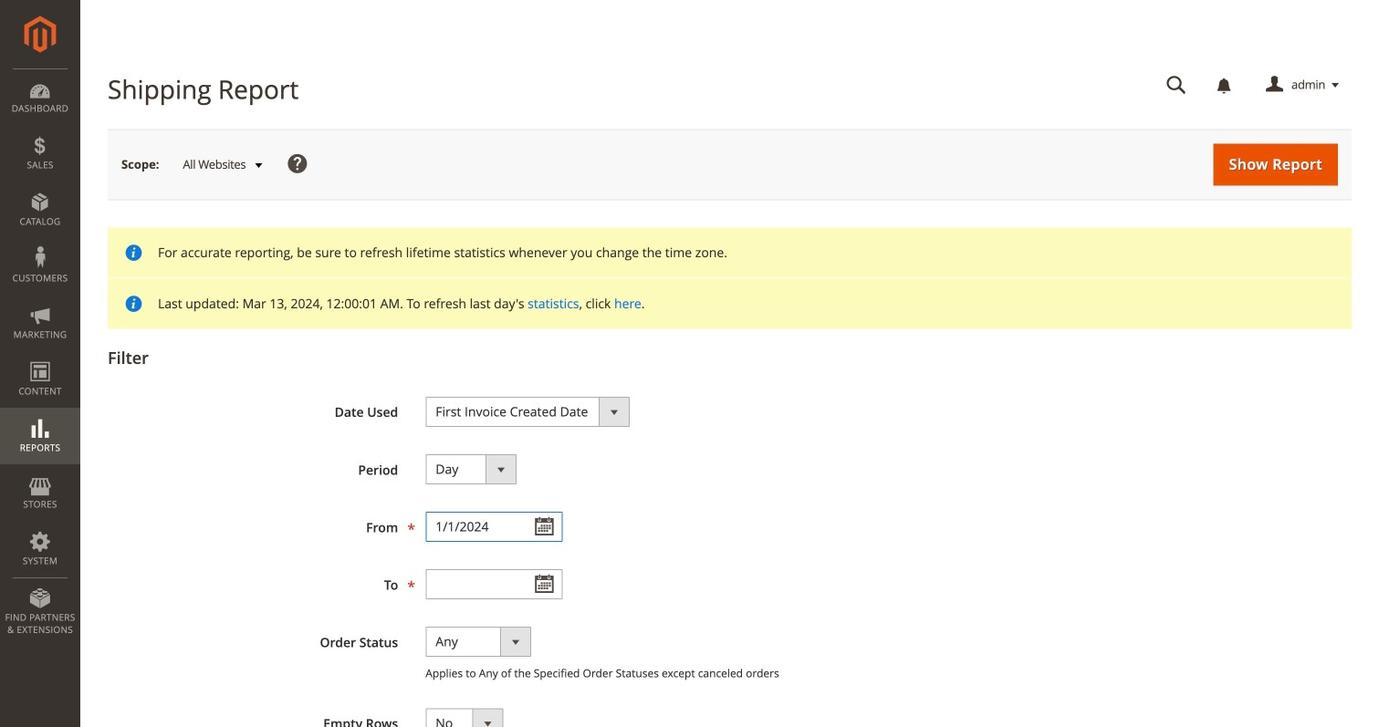 Task type: vqa. For each thing, say whether or not it's contained in the screenshot.
menu on the left of the page
no



Task type: locate. For each thing, give the bounding box(es) containing it.
menu bar
[[0, 68, 80, 645]]

None text field
[[426, 512, 562, 542], [426, 570, 562, 600], [426, 512, 562, 542], [426, 570, 562, 600]]

None text field
[[1154, 69, 1199, 101]]



Task type: describe. For each thing, give the bounding box(es) containing it.
magento admin panel image
[[24, 16, 56, 53]]



